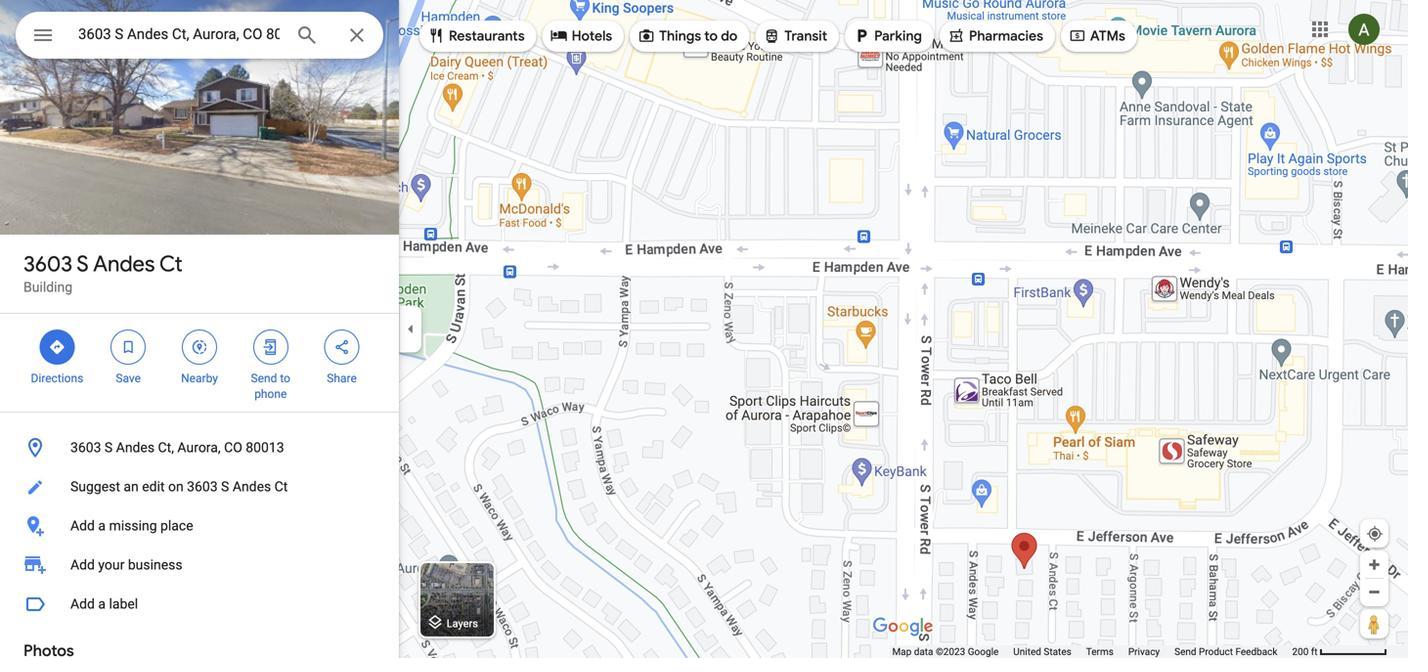 Task type: describe. For each thing, give the bounding box(es) containing it.
aurora,
[[177, 440, 221, 456]]

parking
[[875, 27, 922, 45]]

business
[[128, 557, 183, 573]]

map
[[892, 646, 912, 658]]

3603 for ct,
[[70, 440, 101, 456]]

80013
[[246, 440, 284, 456]]

on
[[168, 479, 184, 495]]

to inside send to phone
[[280, 372, 291, 385]]

 parking
[[853, 25, 922, 46]]

3603 S Andes Ct, Aurora, CO 80013 field
[[16, 12, 383, 59]]

terms button
[[1086, 646, 1114, 658]]

nearby
[[181, 372, 218, 385]]

product
[[1199, 646, 1233, 658]]

 atms
[[1069, 25, 1126, 46]]

send for send to phone
[[251, 372, 277, 385]]

phone
[[255, 387, 287, 401]]

3603 s andes ct, aurora, co 80013
[[70, 440, 284, 456]]

an
[[124, 479, 139, 495]]

send to phone
[[251, 372, 291, 401]]


[[853, 25, 871, 46]]


[[763, 25, 781, 46]]

share
[[327, 372, 357, 385]]

zoom out image
[[1367, 585, 1382, 600]]

do
[[721, 27, 738, 45]]

to inside " things to do"
[[705, 27, 718, 45]]

add your business
[[70, 557, 183, 573]]

map data ©2023 google
[[892, 646, 999, 658]]

s for ct,
[[105, 440, 113, 456]]

add a label button
[[0, 585, 399, 624]]


[[427, 25, 445, 46]]

 search field
[[16, 12, 383, 63]]


[[1069, 25, 1087, 46]]

actions for 3603 s andes ct region
[[0, 314, 399, 412]]

send product feedback button
[[1175, 646, 1278, 658]]

add for add your business
[[70, 557, 95, 573]]

collapse side panel image
[[400, 318, 422, 340]]

terms
[[1086, 646, 1114, 658]]

directions
[[31, 372, 83, 385]]

co
[[224, 440, 242, 456]]


[[948, 25, 965, 46]]

suggest an edit on 3603 s andes ct button
[[0, 468, 399, 507]]

zoom in image
[[1367, 558, 1382, 572]]

3603 for ct
[[23, 250, 72, 278]]

footer inside google maps element
[[892, 646, 1293, 658]]

add for add a missing place
[[70, 518, 95, 534]]

ct inside 3603 s andes ct building
[[159, 250, 183, 278]]

your
[[98, 557, 125, 573]]

suggest
[[70, 479, 120, 495]]

add a missing place button
[[0, 507, 399, 546]]


[[262, 336, 280, 358]]

google maps element
[[0, 0, 1409, 658]]

restaurants
[[449, 27, 525, 45]]

pharmacies
[[969, 27, 1044, 45]]

united states
[[1014, 646, 1072, 658]]

feedback
[[1236, 646, 1278, 658]]

a for label
[[98, 596, 106, 612]]

show street view coverage image
[[1361, 609, 1389, 639]]

transit
[[785, 27, 828, 45]]

add a missing place
[[70, 518, 193, 534]]

 restaurants
[[427, 25, 525, 46]]

ct inside suggest an edit on 3603 s andes ct button
[[275, 479, 288, 495]]

send product feedback
[[1175, 646, 1278, 658]]

states
[[1044, 646, 1072, 658]]

andes for ct
[[93, 250, 155, 278]]



Task type: locate. For each thing, give the bounding box(es) containing it.
united
[[1014, 646, 1042, 658]]

ct,
[[158, 440, 174, 456]]

 button
[[16, 12, 70, 63]]

send
[[251, 372, 277, 385], [1175, 646, 1197, 658]]

s for ct
[[77, 250, 89, 278]]

 things to do
[[638, 25, 738, 46]]

privacy button
[[1129, 646, 1160, 658]]

a inside add a label button
[[98, 596, 106, 612]]

1 vertical spatial 3603
[[70, 440, 101, 456]]

1 add from the top
[[70, 518, 95, 534]]

add left label
[[70, 596, 95, 612]]

suggest an edit on 3603 s andes ct
[[70, 479, 288, 495]]

footer
[[892, 646, 1293, 658]]

200 ft button
[[1293, 646, 1388, 658]]

2 vertical spatial add
[[70, 596, 95, 612]]

3 add from the top
[[70, 596, 95, 612]]

1 vertical spatial ct
[[275, 479, 288, 495]]

 hotels
[[550, 25, 612, 46]]

0 vertical spatial a
[[98, 518, 106, 534]]

send left 'product'
[[1175, 646, 1197, 658]]


[[333, 336, 351, 358]]

0 vertical spatial to
[[705, 27, 718, 45]]

show your location image
[[1366, 525, 1384, 543]]

2 horizontal spatial s
[[221, 479, 229, 495]]

1 vertical spatial andes
[[116, 440, 155, 456]]

3603 s andes ct building
[[23, 250, 183, 295]]

1 a from the top
[[98, 518, 106, 534]]

add down suggest
[[70, 518, 95, 534]]

data
[[914, 646, 934, 658]]

3603 inside button
[[70, 440, 101, 456]]

2 vertical spatial andes
[[233, 479, 271, 495]]

add left your
[[70, 557, 95, 573]]

2 vertical spatial s
[[221, 479, 229, 495]]

1 vertical spatial a
[[98, 596, 106, 612]]

a inside add a missing place button
[[98, 518, 106, 534]]

send for send product feedback
[[1175, 646, 1197, 658]]

s inside 3603 s andes ct building
[[77, 250, 89, 278]]

andes up 
[[93, 250, 155, 278]]

layers
[[447, 618, 478, 630]]

1 vertical spatial to
[[280, 372, 291, 385]]

0 horizontal spatial s
[[77, 250, 89, 278]]

3603 up suggest
[[70, 440, 101, 456]]

place
[[160, 518, 193, 534]]

a for missing
[[98, 518, 106, 534]]

send inside 'button'
[[1175, 646, 1197, 658]]

0 vertical spatial s
[[77, 250, 89, 278]]

200 ft
[[1293, 646, 1318, 658]]

andes inside "3603 s andes ct, aurora, co 80013" button
[[116, 440, 155, 456]]

andes left ct, on the left bottom
[[116, 440, 155, 456]]

2 add from the top
[[70, 557, 95, 573]]

s
[[77, 250, 89, 278], [105, 440, 113, 456], [221, 479, 229, 495]]

to
[[705, 27, 718, 45], [280, 372, 291, 385]]

add
[[70, 518, 95, 534], [70, 557, 95, 573], [70, 596, 95, 612]]

label
[[109, 596, 138, 612]]

save
[[116, 372, 141, 385]]

1 horizontal spatial s
[[105, 440, 113, 456]]

andes inside suggest an edit on 3603 s andes ct button
[[233, 479, 271, 495]]


[[31, 21, 55, 49]]

0 horizontal spatial to
[[280, 372, 291, 385]]

1 vertical spatial add
[[70, 557, 95, 573]]

©2023
[[936, 646, 966, 658]]


[[550, 25, 568, 46]]

0 vertical spatial add
[[70, 518, 95, 534]]

ct
[[159, 250, 183, 278], [275, 479, 288, 495]]

send inside send to phone
[[251, 372, 277, 385]]

hotels
[[572, 27, 612, 45]]


[[120, 336, 137, 358]]

a left label
[[98, 596, 106, 612]]

2 vertical spatial 3603
[[187, 479, 218, 495]]

 transit
[[763, 25, 828, 46]]

3603 inside 3603 s andes ct building
[[23, 250, 72, 278]]

to up phone
[[280, 372, 291, 385]]


[[191, 336, 208, 358]]

0 vertical spatial andes
[[93, 250, 155, 278]]

missing
[[109, 518, 157, 534]]

footer containing map data ©2023 google
[[892, 646, 1293, 658]]

add your business link
[[0, 546, 399, 585]]

0 vertical spatial 3603
[[23, 250, 72, 278]]

None field
[[78, 22, 280, 46]]

add a label
[[70, 596, 138, 612]]

privacy
[[1129, 646, 1160, 658]]

s inside button
[[221, 479, 229, 495]]

3603 inside button
[[187, 479, 218, 495]]

3603 right on
[[187, 479, 218, 495]]

google
[[968, 646, 999, 658]]

things
[[659, 27, 701, 45]]

none field inside 3603 s andes ct, aurora, co 80013 field
[[78, 22, 280, 46]]

 pharmacies
[[948, 25, 1044, 46]]

ft
[[1311, 646, 1318, 658]]

0 horizontal spatial ct
[[159, 250, 183, 278]]

andes down 80013
[[233, 479, 271, 495]]

andes for ct,
[[116, 440, 155, 456]]

0 vertical spatial send
[[251, 372, 277, 385]]

s inside button
[[105, 440, 113, 456]]

send up phone
[[251, 372, 277, 385]]

a left missing
[[98, 518, 106, 534]]

200
[[1293, 646, 1309, 658]]

to left do
[[705, 27, 718, 45]]

1 horizontal spatial to
[[705, 27, 718, 45]]

a
[[98, 518, 106, 534], [98, 596, 106, 612]]

1 vertical spatial s
[[105, 440, 113, 456]]

google account: angela cha  
(angela.cha@adept.ai) image
[[1349, 14, 1380, 45]]


[[48, 336, 66, 358]]

1 horizontal spatial send
[[1175, 646, 1197, 658]]

3603 up "building"
[[23, 250, 72, 278]]

3603 s andes ct, aurora, co 80013 button
[[0, 428, 399, 468]]


[[638, 25, 655, 46]]

edit
[[142, 479, 165, 495]]

3603
[[23, 250, 72, 278], [70, 440, 101, 456], [187, 479, 218, 495]]

2 a from the top
[[98, 596, 106, 612]]

add for add a label
[[70, 596, 95, 612]]

1 horizontal spatial ct
[[275, 479, 288, 495]]

0 vertical spatial ct
[[159, 250, 183, 278]]

atms
[[1091, 27, 1126, 45]]

andes inside 3603 s andes ct building
[[93, 250, 155, 278]]

0 horizontal spatial send
[[251, 372, 277, 385]]

building
[[23, 279, 72, 295]]

andes
[[93, 250, 155, 278], [116, 440, 155, 456], [233, 479, 271, 495]]

3603 s andes ct main content
[[0, 0, 399, 658]]

1 vertical spatial send
[[1175, 646, 1197, 658]]

united states button
[[1014, 646, 1072, 658]]



Task type: vqa. For each thing, say whether or not it's contained in the screenshot.


